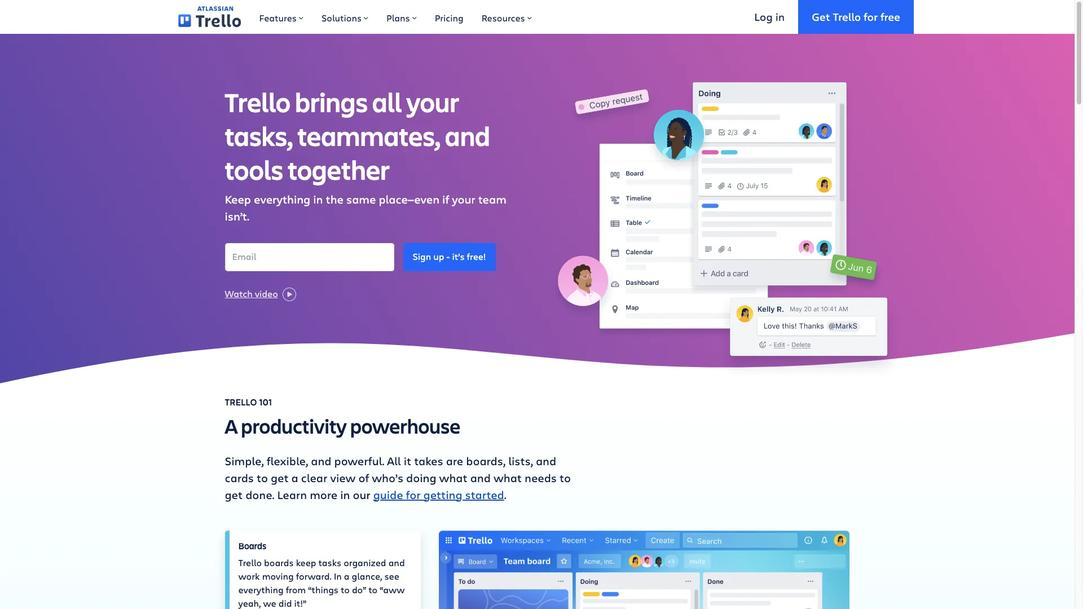 Task type: describe. For each thing, give the bounding box(es) containing it.
-
[[447, 251, 450, 263]]

solutions
[[322, 12, 362, 24]]

log in
[[755, 9, 785, 23]]

simple, flexible, and powerful. all it takes are boards, lists, and cards to get a clear view of who's doing what and what needs to get done. learn more in our
[[225, 454, 571, 503]]

a inside simple, flexible, and powerful. all it takes are boards, lists, and cards to get a clear view of who's doing what and what needs to get done. learn more in our
[[292, 470, 298, 486]]

powerful.
[[334, 454, 385, 469]]

and inside trello brings all your tasks, teammates, and tools together keep everything in the same place—even if your team isn't.
[[445, 118, 490, 154]]

glance,
[[352, 571, 382, 582]]

up
[[434, 251, 445, 263]]

from
[[286, 584, 306, 596]]

it
[[404, 454, 412, 469]]

sign up - it's free!
[[413, 251, 486, 263]]

are
[[446, 454, 464, 469]]

video
[[255, 288, 278, 300]]

0 vertical spatial get
[[271, 470, 289, 486]]

Email email field
[[225, 243, 394, 272]]

in inside simple, flexible, and powerful. all it takes are boards, lists, and cards to get a clear view of who's doing what and what needs to get done. learn more in our
[[340, 487, 350, 503]]

powerhouse
[[350, 412, 461, 439]]

plans
[[387, 12, 410, 24]]

needs
[[525, 470, 557, 486]]

in inside trello brings all your tasks, teammates, and tools together keep everything in the same place—even if your team isn't.
[[313, 192, 323, 207]]

we
[[263, 598, 276, 610]]

of
[[359, 470, 369, 486]]

get
[[812, 9, 831, 23]]

lists,
[[509, 454, 533, 469]]

"things
[[308, 584, 339, 596]]

more
[[310, 487, 338, 503]]

started
[[465, 487, 504, 503]]

get trello for free
[[812, 9, 901, 23]]

and inside boards trello boards keep tasks organized and work moving forward. in a glance, see everything from "things to do" to "aww yeah, we did it!"
[[389, 557, 405, 569]]

to left do"
[[341, 584, 350, 596]]

team
[[479, 192, 507, 207]]

free
[[881, 9, 901, 23]]

resources
[[482, 12, 525, 24]]

get trello for free link
[[799, 0, 914, 34]]

flexible,
[[267, 454, 308, 469]]

guide
[[373, 487, 403, 503]]

pricing
[[435, 12, 464, 24]]

did
[[279, 598, 292, 610]]

1 what from the left
[[439, 470, 468, 486]]

to right do"
[[369, 584, 378, 596]]

101
[[259, 396, 272, 408]]

log
[[755, 9, 773, 23]]

productivity
[[241, 412, 347, 439]]

1 vertical spatial get
[[225, 487, 243, 503]]

boards
[[238, 540, 266, 552]]

see
[[385, 571, 400, 582]]

trello inside "get trello for free" link
[[833, 9, 861, 23]]

tasks
[[319, 557, 342, 569]]

it!"
[[294, 598, 307, 610]]

keep
[[296, 557, 316, 569]]

watch video
[[225, 288, 278, 300]]

view
[[330, 470, 356, 486]]

boards trello boards keep tasks organized and work moving forward. in a glance, see everything from "things to do" to "aww yeah, we did it!"
[[238, 540, 405, 610]]

atlassian trello image
[[178, 6, 241, 28]]

guide for getting started .
[[373, 487, 507, 503]]

tasks,
[[225, 118, 293, 154]]

if
[[443, 192, 449, 207]]

keep
[[225, 192, 251, 207]]

watch
[[225, 288, 253, 300]]

it's
[[452, 251, 465, 263]]

isn't.
[[225, 209, 249, 224]]

in
[[334, 571, 342, 582]]

trello inside boards trello boards keep tasks organized and work moving forward. in a glance, see everything from "things to do" to "aww yeah, we did it!"
[[238, 557, 262, 569]]

takes
[[414, 454, 443, 469]]

1 vertical spatial for
[[406, 487, 421, 503]]

a
[[225, 412, 238, 439]]



Task type: vqa. For each thing, say whether or not it's contained in the screenshot.
Workspace navigation collapse icon
no



Task type: locate. For each thing, give the bounding box(es) containing it.
get down cards
[[225, 487, 243, 503]]

doing
[[406, 470, 437, 486]]

sign
[[413, 251, 431, 263]]

all
[[372, 84, 402, 120]]

yeah,
[[238, 598, 261, 610]]

1 horizontal spatial get
[[271, 470, 289, 486]]

done.
[[246, 487, 275, 503]]

place—even
[[379, 192, 440, 207]]

cards
[[225, 470, 254, 486]]

pricing link
[[426, 0, 473, 34]]

guide for getting started link
[[373, 487, 504, 503]]

tools
[[225, 152, 283, 188]]

our
[[353, 487, 371, 503]]

in left our
[[340, 487, 350, 503]]

watch video link
[[225, 287, 296, 302]]

and
[[445, 118, 490, 154], [311, 454, 332, 469], [536, 454, 557, 469], [471, 470, 491, 486], [389, 557, 405, 569]]

features button
[[250, 0, 313, 34]]

0 vertical spatial in
[[776, 9, 785, 23]]

simple,
[[225, 454, 264, 469]]

to right 'needs'
[[560, 470, 571, 486]]

trello brings all your tasks, teammates, and tools together keep everything in the same place—even if your team isn't.
[[225, 84, 507, 224]]

trello inside trello brings all your tasks, teammates, and tools together keep everything in the same place—even if your team isn't.
[[225, 84, 291, 120]]

learn
[[277, 487, 307, 503]]

0 horizontal spatial for
[[406, 487, 421, 503]]

1 vertical spatial in
[[313, 192, 323, 207]]

1 horizontal spatial for
[[864, 9, 878, 23]]

moving
[[262, 571, 294, 582]]

1 vertical spatial everything
[[238, 584, 284, 596]]

the
[[326, 192, 344, 207]]

same
[[347, 192, 376, 207]]

trello
[[833, 9, 861, 23], [225, 84, 291, 120], [225, 396, 257, 408], [238, 557, 262, 569]]

what down are
[[439, 470, 468, 486]]

work
[[238, 571, 260, 582]]

your
[[407, 84, 459, 120], [452, 192, 476, 207]]

getting
[[424, 487, 463, 503]]

0 vertical spatial your
[[407, 84, 459, 120]]

an illustration showing different features of a trello board image
[[547, 72, 904, 388]]

everything inside boards trello boards keep tasks organized and work moving forward. in a glance, see everything from "things to do" to "aww yeah, we did it!"
[[238, 584, 284, 596]]

for down doing
[[406, 487, 421, 503]]

for
[[864, 9, 878, 23], [406, 487, 421, 503]]

2 vertical spatial in
[[340, 487, 350, 503]]

in right log
[[776, 9, 785, 23]]

resources button
[[473, 0, 541, 34]]

0 horizontal spatial get
[[225, 487, 243, 503]]

all
[[387, 454, 401, 469]]

do"
[[352, 584, 367, 596]]

0 vertical spatial everything
[[254, 192, 311, 207]]

everything down tools
[[254, 192, 311, 207]]

0 horizontal spatial what
[[439, 470, 468, 486]]

your right "all"
[[407, 84, 459, 120]]

everything inside trello brings all your tasks, teammates, and tools together keep everything in the same place—even if your team isn't.
[[254, 192, 311, 207]]

in
[[776, 9, 785, 23], [313, 192, 323, 207], [340, 487, 350, 503]]

free!
[[467, 251, 486, 263]]

1 vertical spatial your
[[452, 192, 476, 207]]

brings
[[295, 84, 368, 120]]

2 horizontal spatial in
[[776, 9, 785, 23]]

plans button
[[378, 0, 426, 34]]

log in link
[[741, 0, 799, 34]]

your right if
[[452, 192, 476, 207]]

trello inside trello 101 a productivity powerhouse
[[225, 396, 257, 408]]

solutions button
[[313, 0, 378, 34]]

get down flexible,
[[271, 470, 289, 486]]

forward.
[[296, 571, 332, 582]]

boards,
[[466, 454, 506, 469]]

.
[[504, 487, 507, 503]]

1 horizontal spatial in
[[340, 487, 350, 503]]

2 what from the left
[[494, 470, 522, 486]]

a inside boards trello boards keep tasks organized and work moving forward. in a glance, see everything from "things to do" to "aww yeah, we did it!"
[[344, 571, 350, 582]]

trello 101 a productivity powerhouse
[[225, 396, 461, 439]]

"aww
[[380, 584, 405, 596]]

who's
[[372, 470, 404, 486]]

a
[[292, 470, 298, 486], [344, 571, 350, 582]]

for left free
[[864, 9, 878, 23]]

to up done.
[[257, 470, 268, 486]]

1 vertical spatial a
[[344, 571, 350, 582]]

what
[[439, 470, 468, 486], [494, 470, 522, 486]]

in left "the"
[[313, 192, 323, 207]]

teammates,
[[298, 118, 441, 154]]

0 vertical spatial for
[[864, 9, 878, 23]]

what up .
[[494, 470, 522, 486]]

a up learn
[[292, 470, 298, 486]]

sign up - it's free! button
[[403, 243, 496, 272]]

together
[[288, 152, 390, 188]]

features
[[259, 12, 297, 24]]

0 horizontal spatial in
[[313, 192, 323, 207]]

boards
[[264, 557, 294, 569]]

get
[[271, 470, 289, 486], [225, 487, 243, 503]]

clear
[[301, 470, 328, 486]]

organized
[[344, 557, 386, 569]]

0 vertical spatial a
[[292, 470, 298, 486]]

a right in
[[344, 571, 350, 582]]

0 horizontal spatial a
[[292, 470, 298, 486]]

everything
[[254, 192, 311, 207], [238, 584, 284, 596]]

to
[[257, 470, 268, 486], [560, 470, 571, 486], [341, 584, 350, 596], [369, 584, 378, 596]]

1 horizontal spatial a
[[344, 571, 350, 582]]

everything up we
[[238, 584, 284, 596]]

1 horizontal spatial what
[[494, 470, 522, 486]]



